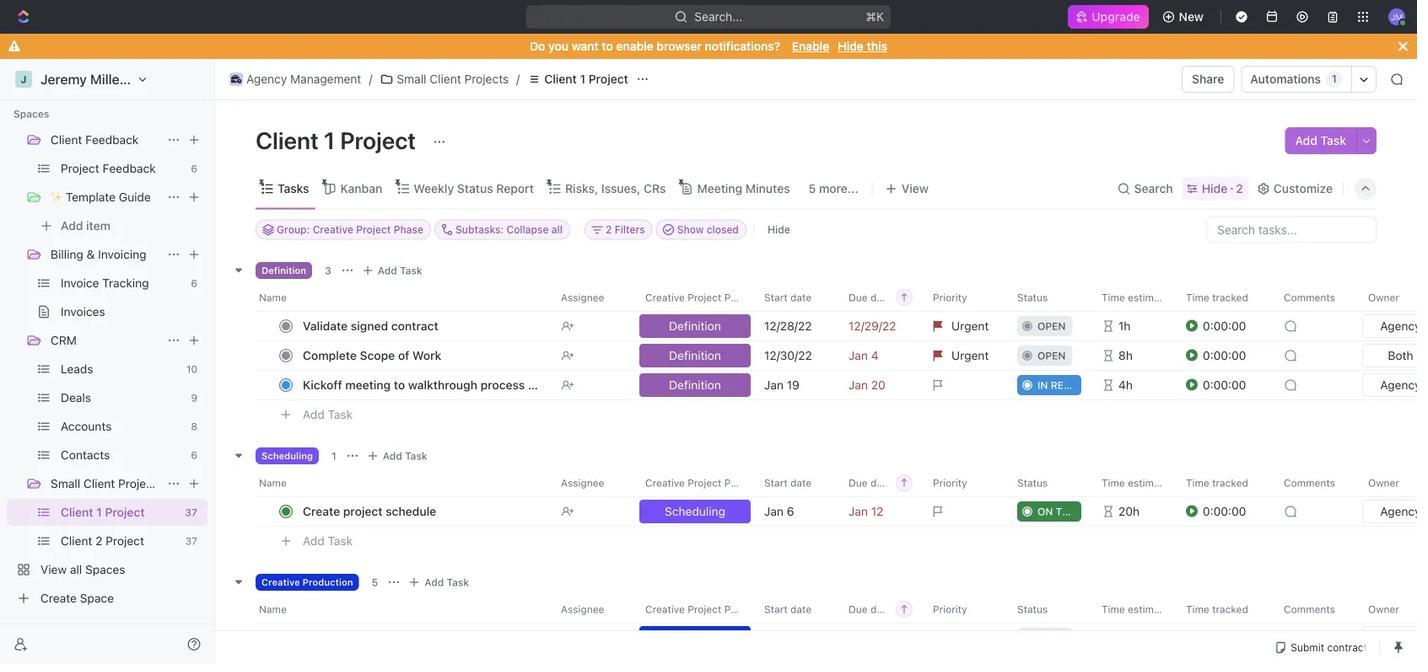 Task type: vqa. For each thing, say whether or not it's contained in the screenshot.


Task type: locate. For each thing, give the bounding box(es) containing it.
client 1 project up kanban 'link'
[[256, 126, 421, 154]]

hide down minutes on the right top of the page
[[768, 224, 790, 236]]

0 horizontal spatial spaces
[[14, 108, 49, 120]]

tasks
[[278, 182, 309, 196]]

in
[[1038, 379, 1048, 391]]

2 assignee from the top
[[561, 477, 605, 489]]

2 tracked from the top
[[1213, 477, 1249, 489]]

1 horizontal spatial client 1 project
[[256, 126, 421, 154]]

1 creative project phase from the top
[[646, 292, 754, 303]]

0 vertical spatial assignee
[[561, 292, 605, 303]]

2 due date from the top
[[849, 477, 892, 489]]

1 horizontal spatial /
[[517, 72, 520, 86]]

2 vertical spatial estimate
[[1128, 604, 1169, 616]]

open button for 1h
[[1008, 311, 1092, 341]]

client 1 project link inside sidebar navigation
[[61, 500, 178, 527]]

0 vertical spatial tracked
[[1213, 292, 1249, 303]]

estimate for 3
[[1128, 292, 1169, 303]]

0 horizontal spatial /
[[369, 72, 372, 86]]

client 1 project inside sidebar navigation
[[61, 506, 145, 520]]

urgent for 1h
[[952, 319, 989, 333]]

validate signed contract link
[[299, 314, 548, 338]]

billing & invoicing link
[[51, 241, 160, 268]]

1 horizontal spatial all
[[552, 224, 563, 236]]

0 vertical spatial time tracked button
[[1176, 284, 1274, 311]]

0 vertical spatial 6
[[191, 163, 197, 175]]

spaces down j at the top left of page
[[14, 108, 49, 120]]

client 1 project link
[[523, 69, 633, 89], [61, 500, 178, 527]]

comments for 3
[[1284, 292, 1336, 303]]

urgent button
[[923, 311, 1008, 341], [923, 340, 1008, 371]]

definition button for walkthrough
[[636, 370, 754, 400]]

1 vertical spatial assignee
[[561, 477, 605, 489]]

3 0:00:00 button from the top
[[1186, 370, 1274, 400]]

2 start date from the top
[[765, 477, 812, 489]]

3 assignee from the top
[[561, 604, 605, 616]]

2 start date button from the top
[[754, 470, 839, 497]]

2 agency button from the top
[[1359, 370, 1418, 400]]

1 37 from the top
[[185, 507, 197, 519]]

2 estimate from the top
[[1128, 477, 1169, 489]]

2 definition button from the top
[[636, 340, 754, 371]]

6 up invoices link
[[191, 278, 197, 289]]

add up customize
[[1296, 134, 1318, 148]]

0 vertical spatial projects
[[465, 72, 509, 86]]

project feedback link
[[61, 155, 184, 182]]

agency for 1h
[[1381, 319, 1418, 333]]

phase for creative project phase dropdown button for 3
[[725, 292, 754, 303]]

0 vertical spatial hide
[[838, 39, 864, 53]]

0 vertical spatial to
[[602, 39, 613, 53]]

1 / from the left
[[369, 72, 372, 86]]

tree
[[7, 0, 208, 613]]

0 horizontal spatial scheduling
[[262, 451, 313, 461]]

Search tasks... text field
[[1208, 217, 1376, 243]]

1 creative project phase button from the top
[[635, 284, 754, 311]]

0 vertical spatial due
[[849, 292, 868, 303]]

0 vertical spatial start date button
[[754, 284, 839, 311]]

deals link
[[61, 385, 184, 412]]

add left item
[[61, 219, 83, 233]]

feedback up project feedback
[[85, 133, 139, 147]]

time tracked button for 1
[[1176, 470, 1274, 497]]

hide
[[838, 39, 864, 53], [1202, 182, 1228, 196], [768, 224, 790, 236]]

date
[[791, 292, 812, 303], [871, 292, 892, 303], [791, 477, 812, 489], [871, 477, 892, 489], [791, 604, 812, 616], [871, 604, 892, 616]]

to right "want"
[[602, 39, 613, 53]]

✨ template guide link
[[51, 184, 160, 211]]

invoice tracking
[[61, 276, 149, 290]]

comments button for 3
[[1274, 284, 1359, 311]]

3 owner from the top
[[1369, 604, 1400, 616]]

1 comments button from the top
[[1274, 284, 1359, 311]]

1 vertical spatial hide
[[1202, 182, 1228, 196]]

urgent
[[952, 319, 989, 333], [952, 349, 989, 362]]

2 open from the top
[[1038, 350, 1066, 362]]

3 due from the top
[[849, 604, 868, 616]]

1 0:00:00 from the top
[[1203, 319, 1247, 333]]

priority for 3
[[933, 292, 968, 303]]

validate signed contract
[[303, 319, 439, 333]]

6 for tracking
[[191, 278, 197, 289]]

37 for client 2 project
[[185, 536, 197, 548]]

1 vertical spatial due date
[[849, 477, 892, 489]]

1 start from the top
[[765, 292, 788, 303]]

create down view all spaces
[[41, 592, 77, 606]]

1 vertical spatial start
[[765, 477, 788, 489]]

1 tracked from the top
[[1213, 292, 1249, 303]]

due date for 1
[[849, 477, 892, 489]]

2 vertical spatial time estimate
[[1102, 604, 1169, 616]]

assignee button for 1
[[551, 470, 635, 497]]

0 vertical spatial client 1 project link
[[523, 69, 633, 89]]

project inside "project feedback" link
[[61, 162, 99, 176]]

tracked
[[1213, 292, 1249, 303], [1213, 477, 1249, 489], [1213, 604, 1249, 616]]

open button up in review dropdown button
[[1008, 311, 1092, 341]]

add task down create project schedule link
[[425, 577, 469, 589]]

view all spaces link
[[7, 557, 204, 584]]

creative project phase button for 3
[[635, 284, 754, 311]]

1 due from the top
[[849, 292, 868, 303]]

due
[[849, 292, 868, 303], [849, 477, 868, 489], [849, 604, 868, 616]]

1 name from the top
[[259, 292, 287, 303]]

workspace
[[139, 71, 209, 87]]

1 horizontal spatial scheduling
[[665, 505, 726, 519]]

add task up customize
[[1296, 134, 1347, 148]]

agency management
[[246, 72, 361, 86]]

6 right "project feedback" link
[[191, 163, 197, 175]]

add task button down group: creative project phase
[[358, 260, 429, 281]]

contacts
[[61, 449, 110, 462]]

1 vertical spatial estimate
[[1128, 477, 1169, 489]]

3 tracked from the top
[[1213, 604, 1249, 616]]

hide left this
[[838, 39, 864, 53]]

feedback up guide at the left of the page
[[103, 162, 156, 176]]

1 time tracked from the top
[[1186, 292, 1249, 303]]

agency button
[[1359, 311, 1418, 341], [1359, 370, 1418, 400], [1359, 497, 1418, 527]]

9
[[191, 392, 197, 404]]

2 time estimate button from the top
[[1092, 470, 1176, 497]]

0 vertical spatial comments button
[[1274, 284, 1359, 311]]

of
[[398, 349, 410, 362]]

2 priority button from the top
[[923, 470, 1008, 497]]

1 up create project schedule
[[332, 450, 337, 462]]

3 priority button from the top
[[923, 596, 1008, 623]]

0 vertical spatial start
[[765, 292, 788, 303]]

2 for hide 2
[[1237, 182, 1244, 196]]

2 vertical spatial start date
[[765, 604, 812, 616]]

invoices
[[61, 305, 105, 319]]

2 urgent button from the top
[[923, 340, 1008, 371]]

owner button
[[1359, 284, 1418, 311], [1359, 470, 1418, 497], [1359, 596, 1418, 623]]

1 due date from the top
[[849, 292, 892, 303]]

accounts
[[61, 420, 112, 434]]

1 priority from the top
[[933, 292, 968, 303]]

1 vertical spatial name
[[259, 477, 287, 489]]

add down create project schedule link
[[425, 577, 444, 589]]

2 vertical spatial name
[[259, 604, 287, 616]]

0 vertical spatial open
[[1038, 320, 1066, 332]]

1 vertical spatial due
[[849, 477, 868, 489]]

1 open button from the top
[[1008, 311, 1092, 341]]

8h
[[1119, 349, 1133, 362]]

name button for 3
[[256, 284, 551, 311]]

task down create project schedule link
[[447, 577, 469, 589]]

1 urgent from the top
[[952, 319, 989, 333]]

client 2 project
[[61, 535, 144, 549]]

creative project phase button
[[635, 284, 754, 311], [635, 470, 754, 497], [635, 596, 754, 623]]

0:00:00 for 4h
[[1203, 378, 1247, 392]]

comments
[[1284, 292, 1336, 303], [1284, 477, 1336, 489], [1284, 604, 1336, 616]]

2 comments button from the top
[[1274, 470, 1359, 497]]

hide for hide
[[768, 224, 790, 236]]

2 vertical spatial owner button
[[1359, 596, 1418, 623]]

2
[[1237, 182, 1244, 196], [606, 224, 612, 236], [95, 535, 102, 549]]

0 vertical spatial owner button
[[1359, 284, 1418, 311]]

0 vertical spatial scheduling
[[262, 451, 313, 461]]

view right more...
[[902, 182, 929, 196]]

production
[[303, 577, 353, 588]]

time estimate button for 1
[[1092, 470, 1176, 497]]

1 vertical spatial name button
[[256, 470, 551, 497]]

owner button for 3
[[1359, 284, 1418, 311]]

tasks link
[[274, 177, 309, 201]]

10
[[186, 364, 197, 376]]

hide inside button
[[768, 224, 790, 236]]

0 vertical spatial assignee button
[[551, 284, 635, 311]]

0 vertical spatial time estimate
[[1102, 292, 1169, 303]]

0 vertical spatial status button
[[1008, 284, 1092, 311]]

create left the project
[[303, 505, 340, 519]]

signed
[[351, 319, 388, 333]]

1 vertical spatial to
[[394, 378, 405, 392]]

1 vertical spatial comments button
[[1274, 470, 1359, 497]]

5 left more...
[[809, 182, 816, 196]]

small client projects
[[397, 72, 509, 86], [51, 477, 163, 491]]

5 for 5 more...
[[809, 182, 816, 196]]

0 vertical spatial small client projects
[[397, 72, 509, 86]]

1 owner from the top
[[1369, 292, 1400, 303]]

2 vertical spatial creative project phase button
[[635, 596, 754, 623]]

1 vertical spatial start date button
[[754, 470, 839, 497]]

template
[[66, 190, 116, 204]]

status
[[457, 182, 493, 196], [1018, 292, 1048, 303], [1018, 477, 1048, 489], [1018, 604, 1048, 616]]

add task down kickoff
[[303, 408, 353, 422]]

due date for 3
[[849, 292, 892, 303]]

1 owner button from the top
[[1359, 284, 1418, 311]]

6
[[191, 163, 197, 175], [191, 278, 197, 289], [191, 450, 197, 462]]

2 time estimate from the top
[[1102, 477, 1169, 489]]

add task button down create project schedule link
[[404, 573, 476, 593]]

1 assignee from the top
[[561, 292, 605, 303]]

creative project phase for 1
[[646, 477, 754, 489]]

1 time estimate button from the top
[[1092, 284, 1176, 311]]

2 time tracked button from the top
[[1176, 470, 1274, 497]]

show closed
[[677, 224, 739, 236]]

time estimate for 3
[[1102, 292, 1169, 303]]

1 vertical spatial start date
[[765, 477, 812, 489]]

view up 'create space'
[[41, 563, 67, 577]]

open button for 8h
[[1008, 340, 1092, 371]]

owner for 1
[[1369, 477, 1400, 489]]

2 comments from the top
[[1284, 477, 1336, 489]]

add
[[1296, 134, 1318, 148], [61, 219, 83, 233], [378, 265, 397, 276], [303, 408, 325, 422], [383, 450, 402, 462], [303, 534, 325, 548], [425, 577, 444, 589]]

new
[[1179, 10, 1204, 24]]

2 due from the top
[[849, 477, 868, 489]]

0 vertical spatial due date button
[[839, 284, 923, 311]]

add inside button
[[61, 219, 83, 233]]

2 vertical spatial priority
[[933, 604, 968, 616]]

name button up contract
[[256, 284, 551, 311]]

1 down management
[[324, 126, 335, 154]]

0 horizontal spatial 5
[[372, 577, 378, 589]]

definition
[[262, 265, 306, 276], [669, 319, 721, 333], [669, 349, 721, 362], [669, 378, 721, 392]]

1 agency button from the top
[[1359, 311, 1418, 341]]

4 0:00:00 button from the top
[[1186, 497, 1274, 527]]

client 1 project up client 2 project
[[61, 506, 145, 520]]

projects inside sidebar navigation
[[118, 477, 163, 491]]

2 6 from the top
[[191, 278, 197, 289]]

client 1 project link up 'client 2 project' link
[[61, 500, 178, 527]]

1 vertical spatial owner button
[[1359, 470, 1418, 497]]

2 vertical spatial time tracked
[[1186, 604, 1249, 616]]

1 horizontal spatial create
[[303, 505, 340, 519]]

0 horizontal spatial all
[[70, 563, 82, 577]]

name for 3
[[259, 292, 287, 303]]

0 horizontal spatial hide
[[768, 224, 790, 236]]

1 vertical spatial create
[[41, 592, 77, 606]]

owner
[[1369, 292, 1400, 303], [1369, 477, 1400, 489], [1369, 604, 1400, 616]]

2 priority from the top
[[933, 477, 968, 489]]

0 vertical spatial time estimate button
[[1092, 284, 1176, 311]]

2 creative project phase button from the top
[[635, 470, 754, 497]]

0 vertical spatial start date
[[765, 292, 812, 303]]

billing
[[51, 248, 83, 262]]

1 horizontal spatial view
[[902, 182, 929, 196]]

1 vertical spatial all
[[70, 563, 82, 577]]

validate
[[303, 319, 348, 333]]

show closed button
[[656, 220, 747, 240]]

both button
[[1359, 340, 1418, 371]]

1 vertical spatial creative project phase
[[646, 477, 754, 489]]

view inside sidebar navigation
[[41, 563, 67, 577]]

1 vertical spatial 2
[[606, 224, 612, 236]]

1 status button from the top
[[1008, 284, 1092, 311]]

1
[[580, 72, 586, 86], [1333, 73, 1337, 85], [324, 126, 335, 154], [332, 450, 337, 462], [96, 506, 102, 520]]

0:00:00 button for 4h
[[1186, 370, 1274, 400]]

3 comments button from the top
[[1274, 596, 1359, 623]]

0 vertical spatial 2
[[1237, 182, 1244, 196]]

time estimate
[[1102, 292, 1169, 303], [1102, 477, 1169, 489], [1102, 604, 1169, 616]]

3 agency button from the top
[[1359, 497, 1418, 527]]

20h button
[[1092, 497, 1176, 527]]

open button
[[1008, 311, 1092, 341], [1008, 340, 1092, 371]]

0:00:00
[[1203, 319, 1247, 333], [1203, 349, 1247, 362], [1203, 378, 1247, 392], [1203, 505, 1247, 519]]

2 up view all spaces link
[[95, 535, 102, 549]]

agency management link
[[225, 69, 366, 89]]

view button
[[880, 169, 935, 209]]

owner for 3
[[1369, 292, 1400, 303]]

time tracked for 1
[[1186, 477, 1249, 489]]

create
[[303, 505, 340, 519], [41, 592, 77, 606]]

0 vertical spatial due date
[[849, 292, 892, 303]]

status button for 1
[[1008, 470, 1092, 497]]

client 1 project link down "want"
[[523, 69, 633, 89]]

0 horizontal spatial small
[[51, 477, 80, 491]]

open for 8h
[[1038, 350, 1066, 362]]

1 vertical spatial assignee button
[[551, 470, 635, 497]]

2 vertical spatial agency button
[[1359, 497, 1418, 527]]

client
[[555, 378, 586, 392]]

task up customize
[[1321, 134, 1347, 148]]

2 owner button from the top
[[1359, 470, 1418, 497]]

status button
[[1008, 284, 1092, 311], [1008, 470, 1092, 497], [1008, 596, 1092, 623]]

2 horizontal spatial 2
[[1237, 182, 1244, 196]]

risks, issues, crs
[[565, 182, 666, 196]]

all right collapse
[[552, 224, 563, 236]]

2 for client 2 project
[[95, 535, 102, 549]]

3 time tracked button from the top
[[1176, 596, 1274, 623]]

add task up production
[[303, 534, 353, 548]]

phase
[[394, 224, 424, 236], [725, 292, 754, 303], [725, 477, 754, 489], [725, 604, 754, 616]]

0 vertical spatial creative project phase button
[[635, 284, 754, 311]]

1 vertical spatial priority button
[[923, 470, 1008, 497]]

2 vertical spatial time estimate button
[[1092, 596, 1176, 623]]

3 estimate from the top
[[1128, 604, 1169, 616]]

1 comments from the top
[[1284, 292, 1336, 303]]

open button up in at the right of the page
[[1008, 340, 1092, 371]]

2 left the filters
[[606, 224, 612, 236]]

business time image
[[231, 75, 242, 84]]

project feedback
[[61, 162, 156, 176]]

37 for client 1 project
[[185, 507, 197, 519]]

1 estimate from the top
[[1128, 292, 1169, 303]]

jeremy miller's workspace
[[41, 71, 209, 87]]

comments for 1
[[1284, 477, 1336, 489]]

to down of
[[394, 378, 405, 392]]

3 0:00:00 from the top
[[1203, 378, 1247, 392]]

1 vertical spatial 37
[[185, 536, 197, 548]]

priority
[[933, 292, 968, 303], [933, 477, 968, 489], [933, 604, 968, 616]]

task down kickoff
[[328, 408, 353, 422]]

2 due date button from the top
[[839, 470, 923, 497]]

1 horizontal spatial projects
[[465, 72, 509, 86]]

creative project phase
[[646, 292, 754, 303], [646, 477, 754, 489], [646, 604, 754, 616]]

2 status button from the top
[[1008, 470, 1092, 497]]

2 urgent from the top
[[952, 349, 989, 362]]

add down group: creative project phase
[[378, 265, 397, 276]]

1 vertical spatial client 1 project
[[256, 126, 421, 154]]

1 vertical spatial comments
[[1284, 477, 1336, 489]]

view
[[902, 182, 929, 196], [41, 563, 67, 577]]

tracking
[[102, 276, 149, 290]]

0 vertical spatial create
[[303, 505, 340, 519]]

crm link
[[51, 327, 160, 354]]

5 inside dropdown button
[[809, 182, 816, 196]]

tracked for 1
[[1213, 477, 1249, 489]]

minutes
[[746, 182, 790, 196]]

0 vertical spatial time tracked
[[1186, 292, 1249, 303]]

1 priority button from the top
[[923, 284, 1008, 311]]

phase for 1 creative project phase dropdown button
[[725, 477, 754, 489]]

1 horizontal spatial 2
[[606, 224, 612, 236]]

1 open from the top
[[1038, 320, 1066, 332]]

priority button for 1
[[923, 470, 1008, 497]]

0 vertical spatial feedback
[[85, 133, 139, 147]]

j
[[21, 73, 27, 85]]

small client projects link
[[376, 69, 513, 89], [51, 471, 163, 498]]

5 right production
[[372, 577, 378, 589]]

2 name from the top
[[259, 477, 287, 489]]

name button up schedule
[[256, 470, 551, 497]]

2 assignee button from the top
[[551, 470, 635, 497]]

1 vertical spatial creative project phase button
[[635, 470, 754, 497]]

spaces down client 2 project
[[85, 563, 125, 577]]

2 left "customize" button
[[1237, 182, 1244, 196]]

1 6 from the top
[[191, 163, 197, 175]]

process
[[481, 378, 525, 392]]

0 horizontal spatial create
[[41, 592, 77, 606]]

3 definition button from the top
[[636, 370, 754, 400]]

urgent button for 8h
[[923, 340, 1008, 371]]

2 inside 'client 2 project' link
[[95, 535, 102, 549]]

on track
[[1038, 506, 1090, 518]]

1 urgent button from the top
[[923, 311, 1008, 341]]

time tracked button
[[1176, 284, 1274, 311], [1176, 470, 1274, 497], [1176, 596, 1274, 623]]

2 name button from the top
[[256, 470, 551, 497]]

name button
[[256, 284, 551, 311], [256, 470, 551, 497], [256, 596, 551, 623]]

1 start date button from the top
[[754, 284, 839, 311]]

0 horizontal spatial client 1 project link
[[61, 500, 178, 527]]

1 start date from the top
[[765, 292, 812, 303]]

1 vertical spatial client 1 project link
[[61, 500, 178, 527]]

2 0:00:00 button from the top
[[1186, 340, 1274, 371]]

track
[[1056, 506, 1090, 518]]

management
[[290, 72, 361, 86]]

2 creative project phase from the top
[[646, 477, 754, 489]]

meeting
[[697, 182, 743, 196]]

2 vertical spatial comments
[[1284, 604, 1336, 616]]

add task up contract
[[378, 265, 422, 276]]

2 vertical spatial due
[[849, 604, 868, 616]]

1 due date button from the top
[[839, 284, 923, 311]]

3 time estimate button from the top
[[1092, 596, 1176, 623]]

0 vertical spatial agency button
[[1359, 311, 1418, 341]]

status button for 3
[[1008, 284, 1092, 311]]

client 1 project
[[544, 72, 629, 86], [256, 126, 421, 154], [61, 506, 145, 520]]

2 vertical spatial 2
[[95, 535, 102, 549]]

2 open button from the top
[[1008, 340, 1092, 371]]

1 time tracked button from the top
[[1176, 284, 1274, 311]]

3 time tracked from the top
[[1186, 604, 1249, 616]]

priority for 1
[[933, 477, 968, 489]]

1 up client 2 project
[[96, 506, 102, 520]]

jeremy
[[41, 71, 87, 87]]

1 vertical spatial 6
[[191, 278, 197, 289]]

phase for third creative project phase dropdown button
[[725, 604, 754, 616]]

1 vertical spatial view
[[41, 563, 67, 577]]

0 vertical spatial small client projects link
[[376, 69, 513, 89]]

with
[[528, 378, 552, 392]]

name button down production
[[256, 596, 551, 623]]

name
[[259, 292, 287, 303], [259, 477, 287, 489], [259, 604, 287, 616]]

1 time estimate from the top
[[1102, 292, 1169, 303]]

6 down 8
[[191, 450, 197, 462]]

review
[[1051, 379, 1090, 391]]

1 vertical spatial projects
[[118, 477, 163, 491]]

create inside sidebar navigation
[[41, 592, 77, 606]]

1 right automations
[[1333, 73, 1337, 85]]

2 37 from the top
[[185, 536, 197, 548]]

client 1 project down "want"
[[544, 72, 629, 86]]

37
[[185, 507, 197, 519], [185, 536, 197, 548]]

2 vertical spatial owner
[[1369, 604, 1400, 616]]

search...
[[695, 10, 743, 24]]

due for 3
[[849, 292, 868, 303]]

0 vertical spatial priority
[[933, 292, 968, 303]]

2 vertical spatial time tracked button
[[1176, 596, 1274, 623]]

2 vertical spatial tracked
[[1213, 604, 1249, 616]]

2 start from the top
[[765, 477, 788, 489]]

all up 'create space'
[[70, 563, 82, 577]]

complete scope of work
[[303, 349, 442, 362]]

tree inside sidebar navigation
[[7, 0, 208, 613]]

2 vertical spatial start
[[765, 604, 788, 616]]

time
[[1102, 292, 1125, 303], [1186, 292, 1210, 303], [1102, 477, 1125, 489], [1186, 477, 1210, 489], [1102, 604, 1125, 616], [1186, 604, 1210, 616]]

creative project phase button for 1
[[635, 470, 754, 497]]

0 vertical spatial priority button
[[923, 284, 1008, 311]]

3 due date button from the top
[[839, 596, 923, 623]]

name button for 1
[[256, 470, 551, 497]]

view inside button
[[902, 182, 929, 196]]

1 assignee button from the top
[[551, 284, 635, 311]]

time tracked for 3
[[1186, 292, 1249, 303]]

4 0:00:00 from the top
[[1203, 505, 1247, 519]]

3 owner button from the top
[[1359, 596, 1418, 623]]

1 0:00:00 button from the top
[[1186, 311, 1274, 341]]

1 definition button from the top
[[636, 311, 754, 341]]

2 vertical spatial assignee
[[561, 604, 605, 616]]

2 time tracked from the top
[[1186, 477, 1249, 489]]

2 0:00:00 from the top
[[1203, 349, 1247, 362]]

tree containing client feedback
[[7, 0, 208, 613]]

0 vertical spatial name
[[259, 292, 287, 303]]

hide right search
[[1202, 182, 1228, 196]]

3 name button from the top
[[256, 596, 551, 623]]

3 due date from the top
[[849, 604, 892, 616]]



Task type: describe. For each thing, give the bounding box(es) containing it.
guide
[[119, 190, 151, 204]]

complete scope of work link
[[299, 343, 548, 368]]

create for create space
[[41, 592, 77, 606]]

add task button down kickoff
[[295, 405, 360, 425]]

search button
[[1113, 177, 1179, 201]]

agency button for 1h
[[1359, 311, 1418, 341]]

miller's
[[90, 71, 136, 87]]

start date for 1
[[765, 477, 812, 489]]

1 inside sidebar navigation
[[96, 506, 102, 520]]

tara shultz's workspace, , element
[[15, 71, 32, 88]]

definition for complete scope of work
[[669, 349, 721, 362]]

add down kickoff
[[303, 408, 325, 422]]

0:00:00 for 1h
[[1203, 319, 1247, 333]]

✨
[[51, 190, 62, 204]]

complete
[[303, 349, 357, 362]]

0 vertical spatial client 1 project
[[544, 72, 629, 86]]

3 start date from the top
[[765, 604, 812, 616]]

priority button for 3
[[923, 284, 1008, 311]]

scheduling button
[[636, 497, 754, 527]]

collapse
[[507, 224, 549, 236]]

3 status button from the top
[[1008, 596, 1092, 623]]

3 creative project phase from the top
[[646, 604, 754, 616]]

start date button for 1
[[754, 470, 839, 497]]

risks, issues, crs link
[[562, 177, 666, 201]]

work
[[413, 349, 442, 362]]

add up schedule
[[383, 450, 402, 462]]

notifications?
[[705, 39, 781, 53]]

name for 1
[[259, 477, 287, 489]]

meeting
[[345, 378, 391, 392]]

more...
[[819, 182, 859, 196]]

1 horizontal spatial client 1 project link
[[523, 69, 633, 89]]

estimate for 1
[[1128, 477, 1169, 489]]

subtasks: collapse all
[[456, 224, 563, 236]]

1h
[[1119, 319, 1131, 333]]

time tracked button for 3
[[1176, 284, 1274, 311]]

4h button
[[1092, 370, 1176, 400]]

meeting minutes link
[[694, 177, 790, 201]]

3 start from the top
[[765, 604, 788, 616]]

upgrade
[[1092, 10, 1141, 24]]

this
[[867, 39, 888, 53]]

hide button
[[761, 220, 797, 240]]

add task button up customize
[[1286, 127, 1357, 154]]

1 horizontal spatial hide
[[838, 39, 864, 53]]

on track button
[[1008, 497, 1092, 527]]

0 horizontal spatial to
[[394, 378, 405, 392]]

risks,
[[565, 182, 598, 196]]

contacts link
[[61, 442, 184, 469]]

invoice tracking link
[[61, 270, 184, 297]]

kanban
[[340, 182, 383, 196]]

1 vertical spatial spaces
[[85, 563, 125, 577]]

project
[[343, 505, 383, 519]]

0:00:00 button for 8h
[[1186, 340, 1274, 371]]

task down the project
[[328, 534, 353, 548]]

tracked for 3
[[1213, 292, 1249, 303]]

6 for feedback
[[191, 163, 197, 175]]

3 start date button from the top
[[754, 596, 839, 623]]

small inside tree
[[51, 477, 80, 491]]

20h
[[1119, 505, 1140, 519]]

start date for 3
[[765, 292, 812, 303]]

view all spaces
[[41, 563, 125, 577]]

3 assignee button from the top
[[551, 596, 635, 623]]

filters
[[615, 224, 645, 236]]

project inside 'client 2 project' link
[[106, 535, 144, 549]]

schedule
[[386, 505, 436, 519]]

invoicing
[[98, 248, 146, 262]]

0:00:00 button for 20h
[[1186, 497, 1274, 527]]

add task button up production
[[295, 531, 360, 551]]

scheduling inside dropdown button
[[665, 505, 726, 519]]

closed
[[707, 224, 739, 236]]

weekly status report
[[414, 182, 534, 196]]

add task button up schedule
[[363, 446, 434, 466]]

want
[[572, 39, 599, 53]]

1 vertical spatial small client projects link
[[51, 471, 163, 498]]

agency for 20h
[[1381, 505, 1418, 519]]

time estimate button for 3
[[1092, 284, 1176, 311]]

walkthrough
[[408, 378, 478, 392]]

0 vertical spatial spaces
[[14, 108, 49, 120]]

view for view all spaces
[[41, 563, 67, 577]]

kanban link
[[337, 177, 383, 201]]

&
[[87, 248, 95, 262]]

create for create project schedule
[[303, 505, 340, 519]]

0 vertical spatial all
[[552, 224, 563, 236]]

owner for 5
[[1369, 604, 1400, 616]]

do you want to enable browser notifications? enable hide this
[[530, 39, 888, 53]]

due for 5
[[849, 604, 868, 616]]

view button
[[880, 177, 935, 201]]

scope
[[360, 349, 395, 362]]

on
[[1038, 506, 1053, 518]]

group: creative project phase
[[277, 224, 424, 236]]

1 horizontal spatial small
[[397, 72, 427, 86]]

time estimate for 1
[[1102, 477, 1169, 489]]

task up schedule
[[405, 450, 428, 462]]

3 creative project phase button from the top
[[635, 596, 754, 623]]

due for 1
[[849, 477, 868, 489]]

definition for validate signed contract
[[669, 319, 721, 333]]

urgent button for 1h
[[923, 311, 1008, 341]]

you
[[549, 39, 569, 53]]

leads link
[[61, 356, 180, 383]]

3
[[325, 265, 331, 276]]

group:
[[277, 224, 310, 236]]

3 name from the top
[[259, 604, 287, 616]]

enable
[[616, 39, 654, 53]]

small client projects inside small client projects link
[[397, 72, 509, 86]]

5 for 5
[[372, 577, 378, 589]]

agency for 4h
[[1381, 378, 1418, 392]]

8h button
[[1092, 340, 1176, 371]]

subtasks:
[[456, 224, 504, 236]]

0:00:00 for 20h
[[1203, 505, 1247, 519]]

0:00:00 for 8h
[[1203, 349, 1247, 362]]

weekly status report link
[[410, 177, 534, 201]]

sidebar navigation
[[0, 0, 219, 665]]

enable
[[792, 39, 830, 53]]

assignee button for 3
[[551, 284, 635, 311]]

due date for 5
[[849, 604, 892, 616]]

creative for 1's "name" dropdown button
[[646, 477, 685, 489]]

automations
[[1251, 72, 1321, 86]]

creative production
[[262, 577, 353, 588]]

meeting minutes
[[697, 182, 790, 196]]

small client projects inside sidebar navigation
[[51, 477, 163, 491]]

due date button for 3
[[839, 284, 923, 311]]

feedback for project feedback
[[103, 162, 156, 176]]

start for 3
[[765, 292, 788, 303]]

definition button for work
[[636, 340, 754, 371]]

2 filters
[[606, 224, 645, 236]]

start for 1
[[765, 477, 788, 489]]

item
[[86, 219, 111, 233]]

agency button for 4h
[[1359, 370, 1418, 400]]

share button
[[1182, 66, 1235, 93]]

owner button for 1
[[1359, 470, 1418, 497]]

crs
[[644, 182, 666, 196]]

weekly
[[414, 182, 454, 196]]

5 more...
[[809, 182, 859, 196]]

kickoff meeting to walkthrough process with client link
[[299, 373, 586, 397]]

1h button
[[1092, 311, 1176, 341]]

assignee for 1
[[561, 477, 605, 489]]

3 priority from the top
[[933, 604, 968, 616]]

accounts link
[[61, 413, 184, 440]]

browser
[[657, 39, 702, 53]]

owner button for 5
[[1359, 596, 1418, 623]]

creative for first assignee dropdown button from the bottom
[[646, 604, 685, 616]]

hide for hide 2
[[1202, 182, 1228, 196]]

kickoff
[[303, 378, 342, 392]]

deals
[[61, 391, 91, 405]]

add item button
[[7, 213, 208, 240]]

creative for 3's "name" dropdown button
[[646, 292, 685, 303]]

feedback for client feedback
[[85, 133, 139, 147]]

urgent for 8h
[[952, 349, 989, 362]]

due date button for 5
[[839, 596, 923, 623]]

task up contract
[[400, 265, 422, 276]]

creative project phase for 3
[[646, 292, 754, 303]]

0:00:00 button for 1h
[[1186, 311, 1274, 341]]

2 / from the left
[[517, 72, 520, 86]]

open for 1h
[[1038, 320, 1066, 332]]

add task up schedule
[[383, 450, 428, 462]]

5 more... button
[[803, 177, 865, 201]]

1 down "want"
[[580, 72, 586, 86]]

assignee for 3
[[561, 292, 605, 303]]

view for view
[[902, 182, 929, 196]]

3 6 from the top
[[191, 450, 197, 462]]

definition for kickoff meeting to walkthrough process with client
[[669, 378, 721, 392]]

all inside sidebar navigation
[[70, 563, 82, 577]]

issues,
[[602, 182, 641, 196]]

customize
[[1274, 182, 1333, 196]]

client feedback link
[[51, 127, 160, 154]]

start date button for 3
[[754, 284, 839, 311]]

crm
[[51, 334, 77, 348]]

add up creative production
[[303, 534, 325, 548]]

due date button for 1
[[839, 470, 923, 497]]

agency button for 20h
[[1359, 497, 1418, 527]]

customize button
[[1252, 177, 1338, 201]]

in review button
[[1008, 370, 1092, 400]]

3 comments from the top
[[1284, 604, 1336, 616]]

2 inside 2 filters dropdown button
[[606, 224, 612, 236]]

3 time estimate from the top
[[1102, 604, 1169, 616]]

comments button for 1
[[1274, 470, 1359, 497]]



